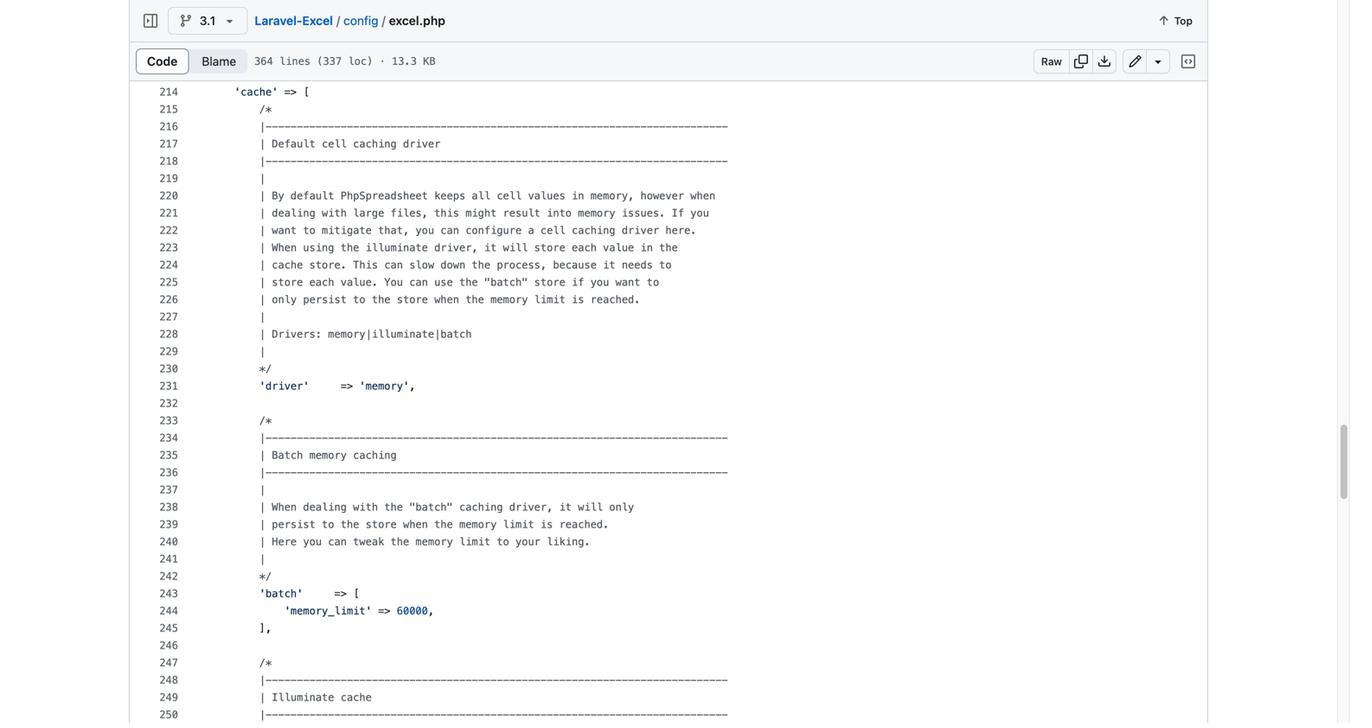 Task type: locate. For each thing, give the bounding box(es) containing it.
0 vertical spatial only
[[272, 294, 297, 306]]

0 horizontal spatial will
[[503, 242, 528, 254]]

laravel-excel / config / excel.php
[[255, 13, 445, 28]]

in up needs
[[641, 242, 653, 254]]

, inside "/* |-------------------------------------------------------------------------- | batch memory caching |-------------------------------------------------------------------------- | | when dealing with the "batch" caching driver, it will only | persist to the store when the memory limit is reached. | here you can tweak the memory limit to your liking. | */ 'batch' => [ 'memory_limit' => 60000 , ],"
[[428, 605, 434, 617]]

memory|illuminate|batch
[[328, 328, 472, 340]]

with inside "/* |-------------------------------------------------------------------------- | batch memory caching |-------------------------------------------------------------------------- | | when dealing with the "batch" caching driver, it will only | persist to the store when the memory limit is reached. | here you can tweak the memory limit to your liking. | */ 'batch' => [ 'memory_limit' => 60000 , ],"
[[353, 501, 378, 513]]

1 / from the left
[[336, 13, 340, 28]]

234
[[159, 432, 178, 444]]

, up the /* |-------------------------------------------------------------------------- | illuminate cache |--------------------------------------------------------------------------
[[428, 605, 434, 617]]

220
[[159, 190, 178, 202]]

*/
[[259, 363, 272, 375], [259, 570, 272, 583]]

can down slow
[[409, 276, 428, 288]]

0 vertical spatial limit
[[534, 294, 566, 306]]

it up liking.
[[559, 501, 572, 513]]

], left 364
[[234, 51, 247, 64]]

driver, up 'down'
[[434, 242, 478, 254]]

], down 'batch'
[[259, 622, 272, 634]]

], inside "/* |-------------------------------------------------------------------------- | batch memory caching |-------------------------------------------------------------------------- | | when dealing with the "batch" caching driver, it will only | persist to the store when the memory limit is reached. | here you can tweak the memory limit to your liking. | */ 'batch' => [ 'memory_limit' => 60000 , ],"
[[259, 622, 272, 634]]

|- down default
[[259, 155, 272, 167]]

reached. inside "/* |-------------------------------------------------------------------------- | batch memory caching |-------------------------------------------------------------------------- | | when dealing with the "batch" caching driver, it will only | persist to the store when the memory limit is reached. | here you can tweak the memory limit to your liking. | */ 'batch' => [ 'memory_limit' => 60000 , ],"
[[559, 519, 609, 531]]

364 lines (337 loc) · 13.3 kb
[[254, 55, 436, 67]]

1 horizontal spatial cell
[[497, 190, 522, 202]]

248
[[159, 674, 178, 686]]

247
[[159, 657, 178, 669]]

|- up default
[[259, 121, 272, 133]]

1 horizontal spatial it
[[559, 501, 572, 513]]

2 vertical spatial cell
[[541, 224, 566, 237]]

1 horizontal spatial ],
[[259, 622, 272, 634]]

will
[[503, 242, 528, 254], [578, 501, 603, 513]]

1 vertical spatial ],
[[259, 622, 272, 634]]

driver up keeps
[[403, 138, 441, 150]]

"batch" inside "/* |-------------------------------------------------------------------------- | batch memory caching |-------------------------------------------------------------------------- | | when dealing with the "batch" caching driver, it will only | persist to the store when the memory limit is reached. | here you can tweak the memory limit to your liking. | */ 'batch' => [ 'memory_limit' => 60000 , ],"
[[409, 501, 453, 513]]

into
[[547, 207, 572, 219]]

2 vertical spatial /*
[[259, 657, 272, 669]]

=> left 60000
[[378, 605, 391, 617]]

*/ inside "'cache' => [ /* |-------------------------------------------------------------------------- | default cell caching driver |-------------------------------------------------------------------------- | | by default phpspreadsheet keeps all cell values in memory, however when | dealing with large files, this might result into memory issues. if you | want to mitigate that, you can configure a cell caching driver here. | when using the illuminate driver, it will store each value in the | cache store. this can slow down the process, because it needs to | store each value. you can use the "batch" store if you want to | only persist to the store when the memory limit is reached. | | drivers: memory|illuminate|batch | */ 'driver' => 'memory' ,"
[[259, 363, 272, 375]]

0 vertical spatial reached.
[[591, 294, 641, 306]]

when left using
[[272, 242, 297, 254]]

2 horizontal spatial it
[[603, 259, 616, 271]]

0 vertical spatial ,
[[409, 380, 416, 392]]

limit up your
[[503, 519, 534, 531]]

[ inside "/* |-------------------------------------------------------------------------- | batch memory caching |-------------------------------------------------------------------------- | | when dealing with the "batch" caching driver, it will only | persist to the store when the memory limit is reached. | here you can tweak the memory limit to your liking. | */ 'batch' => [ 'memory_limit' => 60000 , ],"
[[353, 588, 359, 600]]

1 horizontal spatial ,
[[428, 605, 434, 617]]

however
[[641, 190, 684, 202]]

1 horizontal spatial is
[[572, 294, 584, 306]]

0 vertical spatial will
[[503, 242, 528, 254]]

only inside "/* |-------------------------------------------------------------------------- | batch memory caching |-------------------------------------------------------------------------- | | when dealing with the "batch" caching driver, it will only | persist to the store when the memory limit is reached. | here you can tweak the memory limit to your liking. | */ 'batch' => [ 'memory_limit' => 60000 , ],"
[[609, 501, 634, 513]]

, down memory|illuminate|batch
[[409, 380, 416, 392]]

laravel-excel link
[[255, 13, 333, 28]]

,
[[409, 380, 416, 392], [428, 605, 434, 617]]

it down configure
[[484, 242, 497, 254]]

you inside "/* |-------------------------------------------------------------------------- | batch memory caching |-------------------------------------------------------------------------- | | when dealing with the "batch" caching driver, it will only | persist to the store when the memory limit is reached. | here you can tweak the memory limit to your liking. | */ 'batch' => [ 'memory_limit' => 60000 , ],"
[[303, 536, 322, 548]]

1 vertical spatial cache
[[341, 692, 372, 704]]

'cache'
[[234, 86, 278, 98]]

1 vertical spatial want
[[616, 276, 641, 288]]

can left the tweak
[[328, 536, 347, 548]]

needs
[[622, 259, 653, 271]]

0 vertical spatial is
[[572, 294, 584, 306]]

dealing down the by at left
[[272, 207, 316, 219]]

each down store.
[[309, 276, 334, 288]]

17 | from the top
[[259, 536, 266, 548]]

excel up 'default'
[[302, 13, 333, 28]]

9 | from the top
[[259, 294, 266, 306]]

store up the tweak
[[366, 519, 397, 531]]

top
[[1174, 15, 1193, 27]]

/ up maatwebsite
[[382, 13, 386, 28]]

each up because
[[572, 242, 597, 254]]

],
[[234, 51, 247, 64], [259, 622, 272, 634]]

[ up maatwebsite
[[347, 17, 353, 29]]

1 vertical spatial "batch"
[[409, 501, 453, 513]]

1 horizontal spatial with
[[353, 501, 378, 513]]

\
[[409, 34, 416, 46], [447, 34, 453, 46]]

you
[[691, 207, 709, 219], [416, 224, 434, 237], [591, 276, 609, 288], [303, 536, 322, 548]]

each
[[572, 242, 597, 254], [309, 276, 334, 288]]

illuminate
[[272, 692, 334, 704]]

215
[[159, 103, 178, 115]]

228
[[159, 328, 178, 340]]

1 horizontal spatial cache
[[341, 692, 372, 704]]

/* down 'driver'
[[259, 415, 272, 427]]

cache right illuminate
[[341, 692, 372, 704]]

237
[[159, 484, 178, 496]]

1 vertical spatial will
[[578, 501, 603, 513]]

0 vertical spatial cell
[[322, 138, 347, 150]]

/*
[[259, 103, 272, 115], [259, 415, 272, 427], [259, 657, 272, 669]]

0 vertical spatial "batch"
[[484, 276, 528, 288]]

0 vertical spatial want
[[272, 224, 297, 237]]

is down if
[[572, 294, 584, 306]]

2 vertical spatial limit
[[459, 536, 491, 548]]

0 horizontal spatial is
[[541, 519, 553, 531]]

[ inside 'value_binder' => [ 'default' => maatwebsite \ excel \ defaultvaluebinder ::class, ],
[[347, 17, 353, 29]]

persist down store.
[[303, 294, 347, 306]]

12 | from the top
[[259, 346, 266, 358]]

/ left config
[[336, 13, 340, 28]]

1 horizontal spatial each
[[572, 242, 597, 254]]

0 horizontal spatial "batch"
[[409, 501, 453, 513]]

raw
[[1041, 55, 1062, 67]]

0 horizontal spatial it
[[484, 242, 497, 254]]

dealing down batch
[[303, 501, 347, 513]]

|-
[[259, 121, 272, 133], [259, 155, 272, 167], [259, 432, 272, 444], [259, 467, 272, 479], [259, 674, 272, 686], [259, 709, 272, 721]]

0 horizontal spatial excel
[[302, 13, 333, 28]]

excel
[[302, 13, 333, 28], [416, 34, 447, 46]]

when inside "'cache' => [ /* |-------------------------------------------------------------------------- | default cell caching driver |-------------------------------------------------------------------------- | | by default phpspreadsheet keeps all cell values in memory, however when | dealing with large files, this might result into memory issues. if you | want to mitigate that, you can configure a cell caching driver here. | when using the illuminate driver, it will store each value in the | cache store. this can slow down the process, because it needs to | store each value. you can use the "batch" store if you want to | only persist to the store when the memory limit is reached. | | drivers: memory|illuminate|batch | */ 'driver' => 'memory' ,"
[[272, 242, 297, 254]]

driver, inside "'cache' => [ /* |-------------------------------------------------------------------------- | default cell caching driver |-------------------------------------------------------------------------- | | by default phpspreadsheet keeps all cell values in memory, however when | dealing with large files, this might result into memory issues. if you | want to mitigate that, you can configure a cell caching driver here. | when using the illuminate driver, it will store each value in the | cache store. this can slow down the process, because it needs to | store each value. you can use the "batch" store if you want to | only persist to the store when the memory limit is reached. | | drivers: memory|illuminate|batch | */ 'driver' => 'memory' ,"
[[434, 242, 478, 254]]

0 vertical spatial driver,
[[434, 242, 478, 254]]

1 horizontal spatial driver
[[622, 224, 659, 237]]

1 when from the top
[[272, 242, 297, 254]]

233
[[159, 415, 178, 427]]

reached. up liking.
[[559, 519, 609, 531]]

in
[[572, 190, 584, 202], [641, 242, 653, 254]]

blame
[[202, 54, 236, 68]]

edit file image
[[1128, 54, 1142, 68]]

[ up 'memory_limit'
[[353, 588, 359, 600]]

1 horizontal spatial only
[[609, 501, 634, 513]]

memory
[[578, 207, 616, 219], [491, 294, 528, 306], [309, 449, 347, 461], [459, 519, 497, 531], [416, 536, 453, 548]]

[ for 'cache'
[[303, 86, 309, 98]]

persist inside "'cache' => [ /* |-------------------------------------------------------------------------- | default cell caching driver |-------------------------------------------------------------------------- | | by default phpspreadsheet keeps all cell values in memory, however when | dealing with large files, this might result into memory issues. if you | want to mitigate that, you can configure a cell caching driver here. | when using the illuminate driver, it will store each value in the | cache store. this can slow down the process, because it needs to | store each value. you can use the "batch" store if you want to | only persist to the store when the memory limit is reached. | | drivers: memory|illuminate|batch | */ 'driver' => 'memory' ,"
[[303, 294, 347, 306]]

limit
[[534, 294, 566, 306], [503, 519, 534, 531], [459, 536, 491, 548]]

excel up kb
[[416, 34, 447, 46]]

in up into
[[572, 190, 584, 202]]

issues.
[[622, 207, 666, 219]]

it down value
[[603, 259, 616, 271]]

0 vertical spatial */
[[259, 363, 272, 375]]

store down the you
[[397, 294, 428, 306]]

cell right default
[[322, 138, 347, 150]]

copy raw content image
[[1074, 54, 1088, 68]]

when up here
[[272, 501, 297, 513]]

0 horizontal spatial each
[[309, 276, 334, 288]]

limit left your
[[459, 536, 491, 548]]

symbols image
[[1182, 54, 1195, 68]]

225
[[159, 276, 178, 288]]

1 vertical spatial driver,
[[509, 501, 553, 513]]

download raw content image
[[1098, 54, 1112, 68]]

8 | from the top
[[259, 276, 266, 288]]

is
[[572, 294, 584, 306], [541, 519, 553, 531]]

driver down 'issues.'
[[622, 224, 659, 237]]

cache down using
[[272, 259, 303, 271]]

limit inside "'cache' => [ /* |-------------------------------------------------------------------------- | default cell caching driver |-------------------------------------------------------------------------- | | by default phpspreadsheet keeps all cell values in memory, however when | dealing with large files, this might result into memory issues. if you | want to mitigate that, you can configure a cell caching driver here. | when using the illuminate driver, it will store each value in the | cache store. this can slow down the process, because it needs to | store each value. you can use the "batch" store if you want to | only persist to the store when the memory limit is reached. | | drivers: memory|illuminate|batch | */ 'driver' => 'memory' ,"
[[534, 294, 566, 306]]

0 horizontal spatial driver
[[403, 138, 441, 150]]

1 vertical spatial when
[[272, 501, 297, 513]]

], inside 'value_binder' => [ 'default' => maatwebsite \ excel \ defaultvaluebinder ::class, ],
[[234, 51, 247, 64]]

is up your
[[541, 519, 553, 531]]

driver
[[403, 138, 441, 150], [622, 224, 659, 237]]

0 vertical spatial dealing
[[272, 207, 316, 219]]

0 horizontal spatial driver,
[[434, 242, 478, 254]]

[ inside "'cache' => [ /* |-------------------------------------------------------------------------- | default cell caching driver |-------------------------------------------------------------------------- | | by default phpspreadsheet keeps all cell values in memory, however when | dealing with large files, this might result into memory issues. if you | want to mitigate that, you can configure a cell caching driver here. | when using the illuminate driver, it will store each value in the | cache store. this can slow down the process, because it needs to | store each value. you can use the "batch" store if you want to | only persist to the store when the memory limit is reached. | | drivers: memory|illuminate|batch | */ 'driver' => 'memory' ,"
[[303, 86, 309, 98]]

is inside "/* |-------------------------------------------------------------------------- | batch memory caching |-------------------------------------------------------------------------- | | when dealing with the "batch" caching driver, it will only | persist to the store when the memory limit is reached. | here you can tweak the memory limit to your liking. | */ 'batch' => [ 'memory_limit' => 60000 , ],"
[[541, 519, 553, 531]]

1 | from the top
[[259, 138, 266, 150]]

/* down ''cache''
[[259, 103, 272, 115]]

1 vertical spatial */
[[259, 570, 272, 583]]

reached. inside "'cache' => [ /* |-------------------------------------------------------------------------- | default cell caching driver |-------------------------------------------------------------------------- | | by default phpspreadsheet keeps all cell values in memory, however when | dealing with large files, this might result into memory issues. if you | want to mitigate that, you can configure a cell caching driver here. | when using the illuminate driver, it will store each value in the | cache store. this can slow down the process, because it needs to | store each value. you can use the "batch" store if you want to | only persist to the store when the memory limit is reached. | | drivers: memory|illuminate|batch | */ 'driver' => 'memory' ,"
[[591, 294, 641, 306]]

is inside "'cache' => [ /* |-------------------------------------------------------------------------- | default cell caching driver |-------------------------------------------------------------------------- | | by default phpspreadsheet keeps all cell values in memory, however when | dealing with large files, this might result into memory issues. if you | want to mitigate that, you can configure a cell caching driver here. | when using the illuminate driver, it will store each value in the | cache store. this can slow down the process, because it needs to | store each value. you can use the "batch" store if you want to | only persist to the store when the memory limit is reached. | | drivers: memory|illuminate|batch | */ 'driver' => 'memory' ,"
[[572, 294, 584, 306]]

1 vertical spatial dealing
[[303, 501, 347, 513]]

default
[[291, 190, 334, 202]]

1 vertical spatial it
[[603, 259, 616, 271]]

[
[[347, 17, 353, 29], [303, 86, 309, 98], [353, 588, 359, 600]]

0 horizontal spatial /
[[336, 13, 340, 28]]

when inside "/* |-------------------------------------------------------------------------- | batch memory caching |-------------------------------------------------------------------------- | | when dealing with the "batch" caching driver, it will only | persist to the store when the memory limit is reached. | here you can tweak the memory limit to your liking. | */ 'batch' => [ 'memory_limit' => 60000 , ],"
[[403, 519, 428, 531]]

13 | from the top
[[259, 449, 266, 461]]

will up process,
[[503, 242, 528, 254]]

1 vertical spatial persist
[[272, 519, 316, 531]]

1 vertical spatial excel
[[416, 34, 447, 46]]

2 vertical spatial [
[[353, 588, 359, 600]]

0 vertical spatial cache
[[272, 259, 303, 271]]

0 horizontal spatial ],
[[234, 51, 247, 64]]

driver, inside "/* |-------------------------------------------------------------------------- | batch memory caching |-------------------------------------------------------------------------- | | when dealing with the "batch" caching driver, it will only | persist to the store when the memory limit is reached. | here you can tweak the memory limit to your liking. | */ 'batch' => [ 'memory_limit' => 60000 , ],"
[[509, 501, 553, 513]]

217
[[159, 138, 178, 150]]

2 \ from the left
[[447, 34, 453, 46]]

0 vertical spatial /*
[[259, 103, 272, 115]]

persist
[[303, 294, 347, 306], [272, 519, 316, 531]]

1 vertical spatial /*
[[259, 415, 272, 427]]

*/ up 'batch'
[[259, 570, 272, 583]]

/
[[336, 13, 340, 28], [382, 13, 386, 28]]

1 vertical spatial with
[[353, 501, 378, 513]]

it
[[484, 242, 497, 254], [603, 259, 616, 271], [559, 501, 572, 513]]

=>
[[328, 17, 341, 29], [322, 34, 334, 46], [284, 86, 297, 98], [341, 380, 353, 392], [334, 588, 347, 600], [378, 605, 391, 617]]

2 |- from the top
[[259, 155, 272, 167]]

1 vertical spatial reached.
[[559, 519, 609, 531]]

drivers:
[[272, 328, 322, 340]]

|- down illuminate
[[259, 709, 272, 721]]

persist up here
[[272, 519, 316, 531]]

3.1
[[200, 13, 216, 28]]

216
[[159, 121, 178, 133]]

2 vertical spatial when
[[403, 519, 428, 531]]

10 | from the top
[[259, 311, 266, 323]]

1 vertical spatial is
[[541, 519, 553, 531]]

1 horizontal spatial will
[[578, 501, 603, 513]]

excel.php
[[389, 13, 445, 28]]

/* inside the /* |-------------------------------------------------------------------------- | illuminate cache |--------------------------------------------------------------------------
[[259, 657, 272, 669]]

1 vertical spatial ,
[[428, 605, 434, 617]]

1 vertical spatial [
[[303, 86, 309, 98]]

*/ up 'driver'
[[259, 363, 272, 375]]

[ down the lines
[[303, 86, 309, 98]]

2 vertical spatial it
[[559, 501, 572, 513]]

to
[[303, 224, 316, 237], [659, 259, 672, 271], [647, 276, 659, 288], [353, 294, 366, 306], [322, 519, 334, 531], [497, 536, 509, 548]]

'batch'
[[259, 588, 303, 600]]

store down a
[[534, 242, 566, 254]]

1 horizontal spatial \
[[447, 34, 453, 46]]

0 vertical spatial driver
[[403, 138, 441, 150]]

your
[[516, 536, 541, 548]]

2 */ from the top
[[259, 570, 272, 583]]

slow
[[409, 259, 434, 271]]

lines
[[279, 55, 311, 67]]

3 /* from the top
[[259, 657, 272, 669]]

0 vertical spatial ],
[[234, 51, 247, 64]]

want down the by at left
[[272, 224, 297, 237]]

1 horizontal spatial excel
[[416, 34, 447, 46]]

2 /* from the top
[[259, 415, 272, 427]]

0 horizontal spatial cache
[[272, 259, 303, 271]]

store
[[534, 242, 566, 254], [272, 276, 303, 288], [534, 276, 566, 288], [397, 294, 428, 306], [366, 519, 397, 531]]

/* up illuminate
[[259, 657, 272, 669]]

|- up batch
[[259, 432, 272, 444]]

with up the tweak
[[353, 501, 378, 513]]

0 vertical spatial when
[[272, 242, 297, 254]]

limit down because
[[534, 294, 566, 306]]

if
[[572, 276, 584, 288]]

2 horizontal spatial cell
[[541, 224, 566, 237]]

0 horizontal spatial \
[[409, 34, 416, 46]]

cache
[[272, 259, 303, 271], [341, 692, 372, 704]]

using
[[303, 242, 334, 254]]

cell down into
[[541, 224, 566, 237]]

|- down batch
[[259, 467, 272, 479]]

1 */ from the top
[[259, 363, 272, 375]]

1 horizontal spatial /
[[382, 13, 386, 28]]

0 vertical spatial when
[[691, 190, 716, 202]]

224
[[159, 259, 178, 271]]

1 vertical spatial when
[[434, 294, 459, 306]]

cache inside the /* |-------------------------------------------------------------------------- | illuminate cache |--------------------------------------------------------------------------
[[341, 692, 372, 704]]

driver, up your
[[509, 501, 553, 513]]

want
[[272, 224, 297, 237], [616, 276, 641, 288]]

only inside "'cache' => [ /* |-------------------------------------------------------------------------- | default cell caching driver |-------------------------------------------------------------------------- | | by default phpspreadsheet keeps all cell values in memory, however when | dealing with large files, this might result into memory issues. if you | want to mitigate that, you can configure a cell caching driver here. | when using the illuminate driver, it will store each value in the | cache store. this can slow down the process, because it needs to | store each value. you can use the "batch" store if you want to | only persist to the store when the memory limit is reached. | | drivers: memory|illuminate|batch | */ 'driver' => 'memory' ,"
[[272, 294, 297, 306]]

0 vertical spatial excel
[[302, 13, 333, 28]]

0 horizontal spatial with
[[322, 207, 347, 219]]

'memory_limit'
[[284, 605, 372, 617]]

1 /* from the top
[[259, 103, 272, 115]]

2 horizontal spatial when
[[691, 190, 716, 202]]

1 horizontal spatial "batch"
[[484, 276, 528, 288]]

0 horizontal spatial in
[[572, 190, 584, 202]]

config link
[[344, 13, 378, 28]]

2 when from the top
[[272, 501, 297, 513]]

0 vertical spatial with
[[322, 207, 347, 219]]

1 horizontal spatial in
[[641, 242, 653, 254]]

excel inside 'value_binder' => [ 'default' => maatwebsite \ excel \ defaultvaluebinder ::class, ],
[[416, 34, 447, 46]]

store down using
[[272, 276, 303, 288]]

=> up (337
[[322, 34, 334, 46]]

reached.
[[591, 294, 641, 306], [559, 519, 609, 531]]

|- up illuminate
[[259, 674, 272, 686]]

3 | from the top
[[259, 190, 266, 202]]

'memory'
[[359, 380, 409, 392]]

19 | from the top
[[259, 692, 266, 704]]

the
[[341, 242, 359, 254], [659, 242, 678, 254], [472, 259, 491, 271], [459, 276, 478, 288], [372, 294, 391, 306], [466, 294, 484, 306], [384, 501, 403, 513], [341, 519, 359, 531], [434, 519, 453, 531], [391, 536, 409, 548]]

1 vertical spatial only
[[609, 501, 634, 513]]

reached. down needs
[[591, 294, 641, 306]]

3.1 button
[[168, 7, 248, 35]]

0 vertical spatial [
[[347, 17, 353, 29]]

will up liking.
[[578, 501, 603, 513]]

"batch"
[[484, 276, 528, 288], [409, 501, 453, 513]]

1 vertical spatial in
[[641, 242, 653, 254]]

driver,
[[434, 242, 478, 254], [509, 501, 553, 513]]

cell up result
[[497, 190, 522, 202]]

0 horizontal spatial only
[[272, 294, 297, 306]]

230
[[159, 363, 178, 375]]

1 horizontal spatial driver,
[[509, 501, 553, 513]]

/* inside "/* |-------------------------------------------------------------------------- | batch memory caching |-------------------------------------------------------------------------- | | when dealing with the "batch" caching driver, it will only | persist to the store when the memory limit is reached. | here you can tweak the memory limit to your liking. | */ 'batch' => [ 'memory_limit' => 60000 , ],"
[[259, 415, 272, 427]]

242
[[159, 570, 178, 583]]

git branch image
[[179, 14, 193, 28]]

0 vertical spatial persist
[[303, 294, 347, 306]]

only
[[272, 294, 297, 306], [609, 501, 634, 513]]

0 horizontal spatial when
[[403, 519, 428, 531]]

with up "mitigate"
[[322, 207, 347, 219]]

want down needs
[[616, 276, 641, 288]]

store.
[[309, 259, 347, 271]]

cell
[[322, 138, 347, 150], [497, 190, 522, 202], [541, 224, 566, 237]]

0 horizontal spatial ,
[[409, 380, 416, 392]]



Task type: vqa. For each thing, say whether or not it's contained in the screenshot.
menu bar
no



Task type: describe. For each thing, give the bounding box(es) containing it.
side panel image
[[144, 14, 157, 28]]

1 |- from the top
[[259, 121, 272, 133]]

can down the this
[[441, 224, 459, 237]]

214
[[159, 86, 178, 98]]

364
[[254, 55, 273, 67]]

2 / from the left
[[382, 13, 386, 28]]

::class,
[[566, 34, 616, 46]]

1 horizontal spatial want
[[616, 276, 641, 288]]

mitigate
[[322, 224, 372, 237]]

by
[[272, 190, 284, 202]]

222
[[159, 224, 178, 237]]

243
[[159, 588, 178, 600]]

maatwebsite
[[341, 34, 409, 46]]

when inside "/* |-------------------------------------------------------------------------- | batch memory caching |-------------------------------------------------------------------------- | | when dealing with the "batch" caching driver, it will only | persist to the store when the memory limit is reached. | here you can tweak the memory limit to your liking. | */ 'batch' => [ 'memory_limit' => 60000 , ],"
[[272, 501, 297, 513]]

a
[[528, 224, 534, 237]]

large
[[353, 207, 384, 219]]

if
[[672, 207, 684, 219]]

, inside "'cache' => [ /* |-------------------------------------------------------------------------- | default cell caching driver |-------------------------------------------------------------------------- | | by default phpspreadsheet keeps all cell values in memory, however when | dealing with large files, this might result into memory issues. if you | want to mitigate that, you can configure a cell caching driver here. | when using the illuminate driver, it will store each value in the | cache store. this can slow down the process, because it needs to | store each value. you can use the "batch" store if you want to | only persist to the store when the memory limit is reached. | | drivers: memory|illuminate|batch | */ 'driver' => 'memory' ,"
[[409, 380, 416, 392]]

[ for 'value_binder'
[[347, 17, 353, 29]]

=> left config
[[328, 17, 341, 29]]

configure
[[466, 224, 522, 237]]

tweak
[[353, 536, 384, 548]]

7 | from the top
[[259, 259, 266, 271]]

file view element
[[136, 48, 248, 74]]

can inside "/* |-------------------------------------------------------------------------- | batch memory caching |-------------------------------------------------------------------------- | | when dealing with the "batch" caching driver, it will only | persist to the store when the memory limit is reached. | here you can tweak the memory limit to your liking. | */ 'batch' => [ 'memory_limit' => 60000 , ],"
[[328, 536, 347, 548]]

loc)
[[348, 55, 373, 67]]

blame button
[[190, 48, 248, 74]]

11 | from the top
[[259, 328, 266, 340]]

5 | from the top
[[259, 224, 266, 237]]

code button
[[136, 48, 189, 74]]

'driver'
[[259, 380, 309, 392]]

(337
[[317, 55, 342, 67]]

phpspreadsheet
[[341, 190, 428, 202]]

store left if
[[534, 276, 566, 288]]

=> down the lines
[[284, 86, 297, 98]]

·
[[379, 55, 386, 67]]

=> up 'memory_limit'
[[334, 588, 347, 600]]

3 |- from the top
[[259, 432, 272, 444]]

default
[[272, 138, 316, 150]]

'cache' => [ /* |-------------------------------------------------------------------------- | default cell caching driver |-------------------------------------------------------------------------- | | by default phpspreadsheet keeps all cell values in memory, however when | dealing with large files, this might result into memory issues. if you | want to mitigate that, you can configure a cell caching driver here. | when using the illuminate driver, it will store each value in the | cache store. this can slow down the process, because it needs to | store each value. you can use the "batch" store if you want to | only persist to the store when the memory limit is reached. | | drivers: memory|illuminate|batch | */ 'driver' => 'memory' ,
[[209, 86, 728, 392]]

2 | from the top
[[259, 173, 266, 185]]

244
[[159, 605, 178, 617]]

more edit options image
[[1151, 54, 1165, 68]]

227
[[159, 311, 178, 323]]

4 | from the top
[[259, 207, 266, 219]]

0 vertical spatial in
[[572, 190, 584, 202]]

will inside "/* |-------------------------------------------------------------------------- | batch memory caching |-------------------------------------------------------------------------- | | when dealing with the "batch" caching driver, it will only | persist to the store when the memory limit is reached. | here you can tweak the memory limit to your liking. | */ 'batch' => [ 'memory_limit' => 60000 , ],"
[[578, 501, 603, 513]]

245
[[159, 622, 178, 634]]

229
[[159, 346, 178, 358]]

18 | from the top
[[259, 553, 266, 565]]

/* |-------------------------------------------------------------------------- | batch memory caching |-------------------------------------------------------------------------- | | when dealing with the "batch" caching driver, it will only | persist to the store when the memory limit is reached. | here you can tweak the memory limit to your liking. | */ 'batch' => [ 'memory_limit' => 60000 , ],
[[209, 415, 728, 634]]

1 vertical spatial cell
[[497, 190, 522, 202]]

213
[[159, 69, 178, 81]]

'value_binder'
[[234, 17, 322, 29]]

=> left ''memory''
[[341, 380, 353, 392]]

238
[[159, 501, 178, 513]]

1 vertical spatial limit
[[503, 519, 534, 531]]

5 |- from the top
[[259, 674, 272, 686]]

"batch" inside "'cache' => [ /* |-------------------------------------------------------------------------- | default cell caching driver |-------------------------------------------------------------------------- | | by default phpspreadsheet keeps all cell values in memory, however when | dealing with large files, this might result into memory issues. if you | want to mitigate that, you can configure a cell caching driver here. | when using the illuminate driver, it will store each value in the | cache store. this can slow down the process, because it needs to | store each value. you can use the "batch" store if you want to | only persist to the store when the memory limit is reached. | | drivers: memory|illuminate|batch | */ 'driver' => 'memory' ,"
[[484, 276, 528, 288]]

*/ inside "/* |-------------------------------------------------------------------------- | batch memory caching |-------------------------------------------------------------------------- | | when dealing with the "batch" caching driver, it will only | persist to the store when the memory limit is reached. | here you can tweak the memory limit to your liking. | */ 'batch' => [ 'memory_limit' => 60000 , ],"
[[259, 570, 272, 583]]

231
[[159, 380, 178, 392]]

files,
[[391, 207, 428, 219]]

15 | from the top
[[259, 501, 266, 513]]

16 | from the top
[[259, 519, 266, 531]]

this
[[353, 259, 378, 271]]

defaultvaluebinder
[[453, 34, 566, 46]]

1 horizontal spatial when
[[434, 294, 459, 306]]

1 \ from the left
[[409, 34, 416, 46]]

it inside "/* |-------------------------------------------------------------------------- | batch memory caching |-------------------------------------------------------------------------- | | when dealing with the "batch" caching driver, it will only | persist to the store when the memory limit is reached. | here you can tweak the memory limit to your liking. | */ 'batch' => [ 'memory_limit' => 60000 , ],"
[[559, 501, 572, 513]]

221
[[159, 207, 178, 219]]

top button
[[1149, 9, 1201, 33]]

keeps
[[434, 190, 466, 202]]

0 horizontal spatial cell
[[322, 138, 347, 150]]

| inside the /* |-------------------------------------------------------------------------- | illuminate cache |--------------------------------------------------------------------------
[[259, 692, 266, 704]]

0 vertical spatial each
[[572, 242, 597, 254]]

dealing inside "'cache' => [ /* |-------------------------------------------------------------------------- | default cell caching driver |-------------------------------------------------------------------------- | | by default phpspreadsheet keeps all cell values in memory, however when | dealing with large files, this might result into memory issues. if you | want to mitigate that, you can configure a cell caching driver here. | when using the illuminate driver, it will store each value in the | cache store. this can slow down the process, because it needs to | store each value. you can use the "batch" store if you want to | only persist to the store when the memory limit is reached. | | drivers: memory|illuminate|batch | */ 'driver' => 'memory' ,"
[[272, 207, 316, 219]]

1 vertical spatial driver
[[622, 224, 659, 237]]

239
[[159, 519, 178, 531]]

226
[[159, 294, 178, 306]]

60000
[[397, 605, 428, 617]]

250
[[159, 709, 178, 721]]

235
[[159, 449, 178, 461]]

illuminate
[[366, 242, 428, 254]]

raw link
[[1034, 49, 1070, 74]]

14 | from the top
[[259, 484, 266, 496]]

here.
[[666, 224, 697, 237]]

241
[[159, 553, 178, 565]]

code
[[147, 54, 178, 68]]

here
[[272, 536, 297, 548]]

/* inside "'cache' => [ /* |-------------------------------------------------------------------------- | default cell caching driver |-------------------------------------------------------------------------- | | by default phpspreadsheet keeps all cell values in memory, however when | dealing with large files, this might result into memory issues. if you | want to mitigate that, you can configure a cell caching driver here. | when using the illuminate driver, it will store each value in the | cache store. this can slow down the process, because it needs to | store each value. you can use the "batch" store if you want to | only persist to the store when the memory limit is reached. | | drivers: memory|illuminate|batch | */ 'driver' => 'memory' ,"
[[259, 103, 272, 115]]

config
[[344, 13, 378, 28]]

13.3
[[392, 55, 417, 67]]

because
[[553, 259, 597, 271]]

/* for /* |-------------------------------------------------------------------------- | batch memory caching |-------------------------------------------------------------------------- | | when dealing with the "batch" caching driver, it will only | persist to the store when the memory limit is reached. | here you can tweak the memory limit to your liking. | */ 'batch' => [ 'memory_limit' => 60000 , ],
[[259, 415, 272, 427]]

memory,
[[591, 190, 634, 202]]

6 | from the top
[[259, 242, 266, 254]]

219
[[159, 173, 178, 185]]

/* |-------------------------------------------------------------------------- | illuminate cache |--------------------------------------------------------------------------
[[209, 657, 728, 721]]

store inside "/* |-------------------------------------------------------------------------- | batch memory caching |-------------------------------------------------------------------------- | | when dealing with the "batch" caching driver, it will only | persist to the store when the memory limit is reached. | here you can tweak the memory limit to your liking. | */ 'batch' => [ 'memory_limit' => 60000 , ],"
[[366, 519, 397, 531]]

use
[[434, 276, 453, 288]]

4 |- from the top
[[259, 467, 272, 479]]

240
[[159, 536, 178, 548]]

236
[[159, 467, 178, 479]]

cache inside "'cache' => [ /* |-------------------------------------------------------------------------- | default cell caching driver |-------------------------------------------------------------------------- | | by default phpspreadsheet keeps all cell values in memory, however when | dealing with large files, this might result into memory issues. if you | want to mitigate that, you can configure a cell caching driver here. | when using the illuminate driver, it will store each value in the | cache store. this can slow down the process, because it needs to | store each value. you can use the "batch" store if you want to | only persist to the store when the memory limit is reached. | | drivers: memory|illuminate|batch | */ 'driver' => 'memory' ,"
[[272, 259, 303, 271]]

value
[[603, 242, 634, 254]]

might
[[466, 207, 497, 219]]

with inside "'cache' => [ /* |-------------------------------------------------------------------------- | default cell caching driver |-------------------------------------------------------------------------- | | by default phpspreadsheet keeps all cell values in memory, however when | dealing with large files, this might result into memory issues. if you | want to mitigate that, you can configure a cell caching driver here. | when using the illuminate driver, it will store each value in the | cache store. this can slow down the process, because it needs to | store each value. you can use the "batch" store if you want to | only persist to the store when the memory limit is reached. | | drivers: memory|illuminate|batch | */ 'driver' => 'memory' ,"
[[322, 207, 347, 219]]

dealing inside "/* |-------------------------------------------------------------------------- | batch memory caching |-------------------------------------------------------------------------- | | when dealing with the "batch" caching driver, it will only | persist to the store when the memory limit is reached. | here you can tweak the memory limit to your liking. | */ 'batch' => [ 'memory_limit' => 60000 , ],"
[[303, 501, 347, 513]]

batch
[[272, 449, 303, 461]]

0 vertical spatial it
[[484, 242, 497, 254]]

6 |- from the top
[[259, 709, 272, 721]]

/* for /* |-------------------------------------------------------------------------- | illuminate cache |--------------------------------------------------------------------------
[[259, 657, 272, 669]]

all
[[472, 190, 491, 202]]

232
[[159, 397, 178, 410]]

can up the you
[[384, 259, 403, 271]]

persist inside "/* |-------------------------------------------------------------------------- | batch memory caching |-------------------------------------------------------------------------- | | when dealing with the "batch" caching driver, it will only | persist to the store when the memory limit is reached. | here you can tweak the memory limit to your liking. | */ 'batch' => [ 'memory_limit' => 60000 , ],"
[[272, 519, 316, 531]]

result
[[503, 207, 541, 219]]

0 horizontal spatial want
[[272, 224, 297, 237]]

213 214 215 216 217 218 219 220 221 222 223 224 225 226 227 228 229 230 231 232 233 234 235 236 237 238 239 240 241 242 243 244 245 246 247 248 249 250
[[159, 69, 178, 721]]

value.
[[341, 276, 378, 288]]

you
[[384, 276, 403, 288]]

laravel-
[[255, 13, 302, 28]]

'value_binder' => [ 'default' => maatwebsite \ excel \ defaultvaluebinder ::class, ],
[[209, 17, 616, 64]]

1 vertical spatial each
[[309, 276, 334, 288]]

will inside "'cache' => [ /* |-------------------------------------------------------------------------- | default cell caching driver |-------------------------------------------------------------------------- | | by default phpspreadsheet keeps all cell values in memory, however when | dealing with large files, this might result into memory issues. if you | want to mitigate that, you can configure a cell caching driver here. | when using the illuminate driver, it will store each value in the | cache store. this can slow down the process, because it needs to | store each value. you can use the "batch" store if you want to | only persist to the store when the memory limit is reached. | | drivers: memory|illuminate|batch | */ 'driver' => 'memory' ,"
[[503, 242, 528, 254]]

down
[[441, 259, 466, 271]]

values
[[528, 190, 566, 202]]



